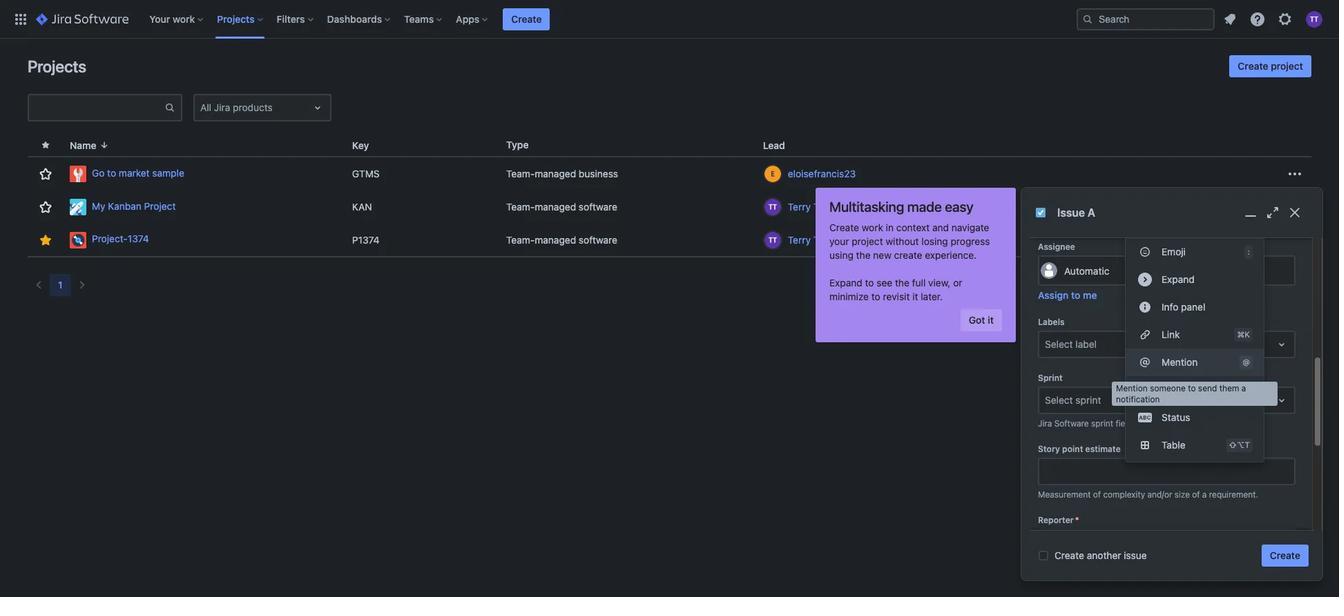 Task type: locate. For each thing, give the bounding box(es) containing it.
0 horizontal spatial expand
[[829, 277, 862, 289]]

1 turtle from the top
[[813, 201, 839, 213]]

0 vertical spatial projects
[[217, 13, 255, 25]]

mention someone to send them a notification
[[1116, 383, 1246, 404]]

terry turtle link for kan
[[788, 200, 839, 214]]

0 horizontal spatial a
[[1202, 490, 1207, 500]]

label
[[1076, 339, 1097, 350]]

0 vertical spatial a
[[1242, 383, 1246, 394]]

1 horizontal spatial of
[[1192, 490, 1200, 500]]

1 vertical spatial terry
[[788, 234, 811, 246]]

mention someone to send them a notification tooltip
[[1112, 382, 1278, 406]]

1 vertical spatial projects
[[28, 57, 86, 76]]

terry left 'your'
[[788, 234, 811, 246]]

p1374
[[352, 234, 380, 246]]

of left 'complexity'
[[1093, 490, 1101, 500]]

1 vertical spatial team-
[[506, 201, 535, 213]]

select down sprint
[[1045, 395, 1073, 406]]

to right go
[[107, 167, 116, 179]]

story point estimate
[[1038, 444, 1121, 455]]

expand to see the full view, or minimize to revisit it later. got it
[[829, 277, 994, 326]]

open image
[[309, 99, 326, 116], [1274, 393, 1290, 409]]

1 horizontal spatial mention
[[1162, 356, 1198, 368]]

a inside mention someone to send them a notification
[[1242, 383, 1246, 394]]

turtle
[[813, 201, 839, 213], [813, 234, 839, 246]]

work inside popup button
[[173, 13, 195, 25]]

create
[[511, 13, 542, 25], [1238, 60, 1268, 72], [829, 222, 859, 233], [1055, 550, 1084, 561], [1270, 550, 1300, 561]]

1 team-managed software from the top
[[506, 201, 617, 213]]

1 vertical spatial project
[[852, 236, 883, 247]]

1 horizontal spatial create button
[[1262, 545, 1309, 567]]

project
[[1271, 60, 1303, 72], [852, 236, 883, 247]]

1 vertical spatial team-managed software
[[506, 234, 617, 246]]

1 horizontal spatial jira
[[1038, 419, 1052, 429]]

to inside mention someone to send them a notification
[[1188, 383, 1196, 394]]

to for market
[[107, 167, 116, 179]]

0 vertical spatial select
[[1045, 339, 1073, 350]]

1 vertical spatial terry turtle
[[788, 234, 839, 246]]

turtle up using
[[813, 234, 839, 246]]

my
[[92, 200, 105, 212]]

Search field
[[1077, 8, 1215, 30]]

0 horizontal spatial it
[[912, 291, 918, 303]]

1 horizontal spatial expand
[[1162, 273, 1195, 285]]

team-managed software
[[506, 201, 617, 213], [506, 234, 617, 246]]

1 managed from the top
[[535, 168, 576, 180]]

project down 'settings' image
[[1271, 60, 1303, 72]]

business
[[579, 168, 618, 180]]

1 vertical spatial managed
[[535, 201, 576, 213]]

work
[[173, 13, 195, 25], [862, 222, 883, 233]]

work right "your"
[[173, 13, 195, 25]]

a right size
[[1202, 490, 1207, 500]]

select
[[1045, 339, 1073, 350], [1045, 395, 1073, 406]]

open image
[[1274, 337, 1290, 353]]

notification
[[1116, 394, 1160, 404]]

go to market sample
[[92, 167, 184, 179]]

0 vertical spatial managed
[[535, 168, 576, 180]]

complexity
[[1103, 490, 1145, 500]]

labels
[[1038, 317, 1065, 328]]

field
[[1116, 419, 1132, 429]]

open image right >
[[1274, 393, 1290, 409]]

search image
[[1082, 13, 1093, 25]]

1 horizontal spatial it
[[988, 314, 994, 326]]

0 horizontal spatial project
[[852, 236, 883, 247]]

to left the me
[[1071, 290, 1080, 301]]

1 vertical spatial terry turtle link
[[788, 233, 839, 247]]

it down "full"
[[912, 291, 918, 303]]

work left 'in'
[[862, 222, 883, 233]]

open image right the products
[[309, 99, 326, 116]]

expand for expand
[[1162, 273, 1195, 285]]

team-managed business
[[506, 168, 618, 180]]

losing
[[922, 236, 948, 247]]

key button
[[347, 137, 386, 153]]

0 vertical spatial software
[[579, 201, 617, 213]]

team- for p1374
[[506, 234, 535, 246]]

Labels text field
[[1045, 338, 1048, 352]]

project inside multitasking made easy create work in context and navigate your project without losing progress using the new create experience.
[[852, 236, 883, 247]]

0 vertical spatial terry turtle
[[788, 201, 839, 213]]

create button inside primary element
[[503, 8, 550, 30]]

1 horizontal spatial open image
[[1274, 393, 1290, 409]]

1 vertical spatial software
[[579, 234, 617, 246]]

without
[[886, 236, 919, 247]]

sprint up jira software sprint field
[[1076, 395, 1101, 406]]

issue a
[[1057, 207, 1095, 219]]

1 vertical spatial open image
[[1274, 393, 1290, 409]]

mention image
[[1137, 354, 1153, 371]]

0 vertical spatial project
[[1271, 60, 1303, 72]]

estimate
[[1085, 444, 1121, 455]]

jira software image
[[36, 11, 129, 27], [36, 11, 129, 27]]

0 vertical spatial open image
[[309, 99, 326, 116]]

reporter
[[1038, 516, 1074, 526]]

terry down eloisefrancis23 link
[[788, 201, 811, 213]]

expand inside expand to see the full view, or minimize to revisit it later. got it
[[829, 277, 862, 289]]

and
[[932, 222, 949, 233]]

mention up notification
[[1116, 383, 1148, 394]]

the left new
[[856, 249, 871, 261]]

:
[[1248, 247, 1250, 256]]

mention
[[1162, 356, 1198, 368], [1116, 383, 1148, 394]]

0 vertical spatial mention
[[1162, 356, 1198, 368]]

projects left filters
[[217, 13, 255, 25]]

mention up the quote
[[1162, 356, 1198, 368]]

1 team- from the top
[[506, 168, 535, 180]]

sprint left "field"
[[1091, 419, 1113, 429]]

to
[[107, 167, 116, 179], [865, 277, 874, 289], [1071, 290, 1080, 301], [871, 291, 880, 303], [1188, 383, 1196, 394]]

teams
[[404, 13, 434, 25]]

1 vertical spatial mention
[[1116, 383, 1148, 394]]

your
[[829, 236, 849, 247]]

@
[[1243, 357, 1250, 366]]

terry turtle down eloisefrancis23 link
[[788, 201, 839, 213]]

terry turtle up using
[[788, 234, 839, 246]]

the up revisit
[[895, 277, 909, 289]]

2 vertical spatial managed
[[535, 234, 576, 246]]

to for me
[[1071, 290, 1080, 301]]

1 horizontal spatial a
[[1242, 383, 1246, 394]]

the
[[856, 249, 871, 261], [895, 277, 909, 289]]

0 vertical spatial jira
[[214, 102, 230, 113]]

it right got at bottom
[[988, 314, 994, 326]]

1 vertical spatial the
[[895, 277, 909, 289]]

my kanban project
[[92, 200, 176, 212]]

mention for mention someone to send them a notification
[[1116, 383, 1148, 394]]

terry turtle link
[[788, 200, 839, 214], [788, 233, 839, 247]]

1 vertical spatial select
[[1045, 395, 1073, 406]]

projects down appswitcher icon
[[28, 57, 86, 76]]

notifications image
[[1222, 11, 1238, 27]]

gtms
[[352, 168, 380, 180]]

0 horizontal spatial of
[[1093, 490, 1101, 500]]

open image for all jira products
[[309, 99, 326, 116]]

3 managed from the top
[[535, 234, 576, 246]]

1 terry turtle from the top
[[788, 201, 839, 213]]

software for p1374
[[579, 234, 617, 246]]

0 horizontal spatial mention
[[1116, 383, 1148, 394]]

terry turtle link down eloisefrancis23 link
[[788, 200, 839, 214]]

None text field
[[29, 98, 164, 117], [200, 101, 203, 115], [29, 98, 164, 117], [200, 101, 203, 115]]

context
[[896, 222, 930, 233]]

link
[[1162, 328, 1180, 340]]

to for see
[[865, 277, 874, 289]]

1 terry from the top
[[788, 201, 811, 213]]

0 horizontal spatial open image
[[309, 99, 326, 116]]

1 button
[[50, 274, 71, 296]]

help image
[[1249, 11, 1266, 27]]

expand down emoji
[[1162, 273, 1195, 285]]

0 horizontal spatial work
[[173, 13, 195, 25]]

assignee
[[1038, 242, 1075, 252]]

project inside button
[[1271, 60, 1303, 72]]

info
[[1162, 301, 1178, 313]]

star go to market sample image
[[38, 166, 54, 182]]

create button
[[503, 8, 550, 30], [1262, 545, 1309, 567]]

quote
[[1162, 384, 1189, 395]]

0 vertical spatial terry
[[788, 201, 811, 213]]

0 vertical spatial terry turtle link
[[788, 200, 839, 214]]

1374
[[128, 233, 149, 245]]

mention for mention
[[1162, 356, 1198, 368]]

me
[[1083, 290, 1097, 301]]

turtle down eloisefrancis23 link
[[813, 201, 839, 213]]

2 terry turtle from the top
[[788, 234, 839, 246]]

emoji
[[1162, 246, 1186, 257]]

jira down sprint text box
[[1038, 419, 1052, 429]]

projects
[[217, 13, 255, 25], [28, 57, 86, 76]]

2 turtle from the top
[[813, 234, 839, 246]]

of right size
[[1192, 490, 1200, 500]]

sample
[[152, 167, 184, 179]]

a
[[1088, 207, 1095, 219]]

2 vertical spatial team-
[[506, 234, 535, 246]]

expand
[[1162, 273, 1195, 285], [829, 277, 862, 289]]

1 horizontal spatial work
[[862, 222, 883, 233]]

or
[[953, 277, 962, 289]]

2 managed from the top
[[535, 201, 576, 213]]

sprint
[[1076, 395, 1101, 406], [1091, 419, 1113, 429]]

0 vertical spatial turtle
[[813, 201, 839, 213]]

projects inside popup button
[[217, 13, 255, 25]]

0 vertical spatial team-
[[506, 168, 535, 180]]

2 terry turtle link from the top
[[788, 233, 839, 247]]

more image
[[1287, 166, 1303, 182]]

software
[[579, 201, 617, 213], [579, 234, 617, 246]]

0 horizontal spatial the
[[856, 249, 871, 261]]

expand up minimize
[[829, 277, 862, 289]]

banner
[[0, 0, 1339, 39]]

send
[[1198, 383, 1217, 394]]

1 horizontal spatial the
[[895, 277, 909, 289]]

0 horizontal spatial jira
[[214, 102, 230, 113]]

2 team- from the top
[[506, 201, 535, 213]]

terry turtle
[[788, 201, 839, 213], [788, 234, 839, 246]]

3 team- from the top
[[506, 234, 535, 246]]

1 horizontal spatial projects
[[217, 13, 255, 25]]

1 vertical spatial create button
[[1262, 545, 1309, 567]]

the inside expand to see the full view, or minimize to revisit it later. got it
[[895, 277, 909, 289]]

1 terry turtle link from the top
[[788, 200, 839, 214]]

1 vertical spatial sprint
[[1091, 419, 1113, 429]]

project up new
[[852, 236, 883, 247]]

0 vertical spatial create button
[[503, 8, 550, 30]]

1 vertical spatial a
[[1202, 490, 1207, 500]]

1 horizontal spatial project
[[1271, 60, 1303, 72]]

measurement of complexity and/or size of a requirement.
[[1038, 490, 1258, 500]]

menu
[[1126, 127, 1264, 459]]

1 vertical spatial work
[[862, 222, 883, 233]]

2 team-managed software from the top
[[506, 234, 617, 246]]

2 software from the top
[[579, 234, 617, 246]]

1 software from the top
[[579, 201, 617, 213]]

dashboards button
[[323, 8, 396, 30]]

settings image
[[1277, 11, 1294, 27]]

and/or
[[1147, 490, 1172, 500]]

to left see
[[865, 277, 874, 289]]

terry turtle link up using
[[788, 233, 839, 247]]

select for select sprint
[[1045, 395, 1073, 406]]

view,
[[928, 277, 951, 289]]

managed for p1374
[[535, 234, 576, 246]]

managed
[[535, 168, 576, 180], [535, 201, 576, 213], [535, 234, 576, 246]]

open image for select sprint
[[1274, 393, 1290, 409]]

to left send in the bottom of the page
[[1188, 383, 1196, 394]]

a right them
[[1242, 383, 1246, 394]]

select down "labels"
[[1045, 339, 1073, 350]]

1 vertical spatial turtle
[[813, 234, 839, 246]]

2 of from the left
[[1192, 490, 1200, 500]]

the inside multitasking made easy create work in context and navigate your project without losing progress using the new create experience.
[[856, 249, 871, 261]]

to down see
[[871, 291, 880, 303]]

jira right all
[[214, 102, 230, 113]]

your work
[[149, 13, 195, 25]]

menu containing emoji
[[1126, 127, 1264, 459]]

terry turtle link for p1374
[[788, 233, 839, 247]]

projects button
[[213, 8, 268, 30]]

mention inside mention someone to send them a notification
[[1116, 383, 1148, 394]]

2 terry from the top
[[788, 234, 811, 246]]

of
[[1093, 490, 1101, 500], [1192, 490, 1200, 500]]

0 vertical spatial work
[[173, 13, 195, 25]]

2 select from the top
[[1045, 395, 1073, 406]]

create inside primary element
[[511, 13, 542, 25]]

0 horizontal spatial create button
[[503, 8, 550, 30]]

see
[[877, 277, 892, 289]]

1
[[58, 279, 63, 291]]

team-managed software for p1374
[[506, 234, 617, 246]]

0 vertical spatial team-managed software
[[506, 201, 617, 213]]

filters
[[277, 13, 305, 25]]

to inside button
[[1071, 290, 1080, 301]]

0 vertical spatial the
[[856, 249, 871, 261]]

1 select from the top
[[1045, 339, 1073, 350]]



Task type: vqa. For each thing, say whether or not it's contained in the screenshot.
Timeline
no



Task type: describe. For each thing, give the bounding box(es) containing it.
eloisefrancis23
[[788, 168, 856, 180]]

project-1374
[[92, 233, 149, 245]]

panel
[[1181, 301, 1205, 313]]

create another issue
[[1055, 550, 1147, 561]]

1 vertical spatial jira
[[1038, 419, 1052, 429]]

multitasking
[[829, 199, 904, 215]]

my kanban project link
[[70, 199, 341, 215]]

kan
[[352, 201, 372, 213]]

team- for kan
[[506, 201, 535, 213]]

appswitcher icon image
[[12, 11, 29, 27]]

your work button
[[145, 8, 209, 30]]

Sprint text field
[[1045, 394, 1048, 408]]

eloisefrancis23 link
[[788, 167, 856, 181]]

project-
[[92, 233, 128, 245]]

automatic
[[1064, 265, 1109, 277]]

turtle for p1374
[[813, 234, 839, 246]]

navigate
[[952, 222, 989, 233]]

apps
[[456, 13, 480, 25]]

minimize image
[[1242, 204, 1259, 221]]

another
[[1087, 550, 1121, 561]]

teams button
[[400, 8, 448, 30]]

managed for gtms
[[535, 168, 576, 180]]

apps button
[[452, 8, 493, 30]]

dashboards
[[327, 13, 382, 25]]

issue
[[1057, 207, 1085, 219]]

project-1374 link
[[70, 232, 341, 248]]

market
[[119, 167, 150, 179]]

create project button
[[1230, 55, 1312, 77]]

terry for kan
[[788, 201, 811, 213]]

minimize
[[829, 291, 869, 303]]

previous image
[[30, 277, 47, 294]]

go
[[92, 167, 105, 179]]

team- for gtms
[[506, 168, 535, 180]]

⌘k
[[1237, 330, 1250, 339]]

create inside multitasking made easy create work in context and navigate your project without losing progress using the new create experience.
[[829, 222, 859, 233]]

managed for kan
[[535, 201, 576, 213]]

name
[[70, 139, 96, 151]]

banner containing your work
[[0, 0, 1339, 39]]

1 of from the left
[[1093, 490, 1101, 500]]

create project
[[1238, 60, 1303, 72]]

name button
[[64, 137, 116, 153]]

turtle for kan
[[813, 201, 839, 213]]

assign to me button
[[1038, 289, 1097, 303]]

select sprint
[[1045, 395, 1101, 406]]

automatic image
[[1041, 263, 1057, 279]]

kanban
[[108, 200, 141, 212]]

primary element
[[8, 0, 1077, 38]]

them
[[1219, 383, 1239, 394]]

star project-1374 image
[[38, 232, 54, 248]]

lead
[[763, 139, 785, 151]]

someone
[[1150, 383, 1186, 394]]

software for kan
[[579, 201, 617, 213]]

info panel
[[1162, 301, 1205, 313]]

got
[[969, 314, 985, 326]]

lead button
[[758, 137, 802, 153]]

emoji image
[[1137, 243, 1153, 260]]

terry for p1374
[[788, 234, 811, 246]]

later.
[[921, 291, 943, 303]]

size
[[1175, 490, 1190, 500]]

quote image
[[1137, 382, 1153, 398]]

key
[[352, 139, 369, 151]]

terry turtle for p1374
[[788, 234, 839, 246]]

select label
[[1045, 339, 1097, 350]]

info panel image
[[1137, 299, 1153, 315]]

progress
[[951, 236, 990, 247]]

table
[[1162, 439, 1186, 451]]

work inside multitasking made easy create work in context and navigate your project without losing progress using the new create experience.
[[862, 222, 883, 233]]

*
[[1075, 516, 1079, 526]]

go full screen image
[[1265, 204, 1281, 221]]

0 horizontal spatial projects
[[28, 57, 86, 76]]

terry turtle for kan
[[788, 201, 839, 213]]

sprint
[[1038, 373, 1063, 384]]

point
[[1062, 444, 1083, 455]]

software
[[1054, 419, 1089, 429]]

expand for expand to see the full view, or minimize to revisit it later. got it
[[829, 277, 862, 289]]

0 vertical spatial it
[[912, 291, 918, 303]]

⇧⌥t
[[1229, 440, 1250, 449]]

status
[[1162, 411, 1190, 423]]

0 vertical spatial sprint
[[1076, 395, 1101, 406]]

issue
[[1124, 550, 1147, 561]]

project
[[144, 200, 176, 212]]

in
[[886, 222, 894, 233]]

easy
[[945, 199, 973, 215]]

assign to me
[[1038, 290, 1097, 301]]

revisit
[[883, 291, 910, 303]]

all jira products
[[200, 102, 273, 113]]

full
[[912, 277, 926, 289]]

status image
[[1137, 409, 1153, 426]]

reporter *
[[1038, 516, 1079, 526]]

next image
[[74, 277, 90, 294]]

type
[[506, 139, 529, 151]]

team-managed software for kan
[[506, 201, 617, 213]]

1 vertical spatial it
[[988, 314, 994, 326]]

discard & close image
[[1287, 204, 1303, 221]]

go to market sample link
[[70, 166, 341, 182]]

your
[[149, 13, 170, 25]]

story
[[1038, 444, 1060, 455]]

create
[[894, 249, 922, 261]]

>
[[1245, 385, 1250, 394]]

experience.
[[925, 249, 977, 261]]

using
[[829, 249, 854, 261]]

got it button
[[961, 309, 1002, 332]]

your profile and settings image
[[1306, 11, 1323, 27]]

made
[[907, 199, 942, 215]]

Story point estimate number field
[[1039, 460, 1294, 484]]

measurement
[[1038, 490, 1091, 500]]

filters button
[[273, 8, 319, 30]]

issue a image
[[1035, 207, 1046, 218]]

products
[[233, 102, 273, 113]]

requirement.
[[1209, 490, 1258, 500]]

select for select label
[[1045, 339, 1073, 350]]

table image
[[1137, 437, 1153, 453]]

link image
[[1137, 326, 1153, 343]]

expand image
[[1137, 271, 1153, 288]]

create inside button
[[1238, 60, 1268, 72]]

star my kanban project image
[[38, 199, 54, 215]]



